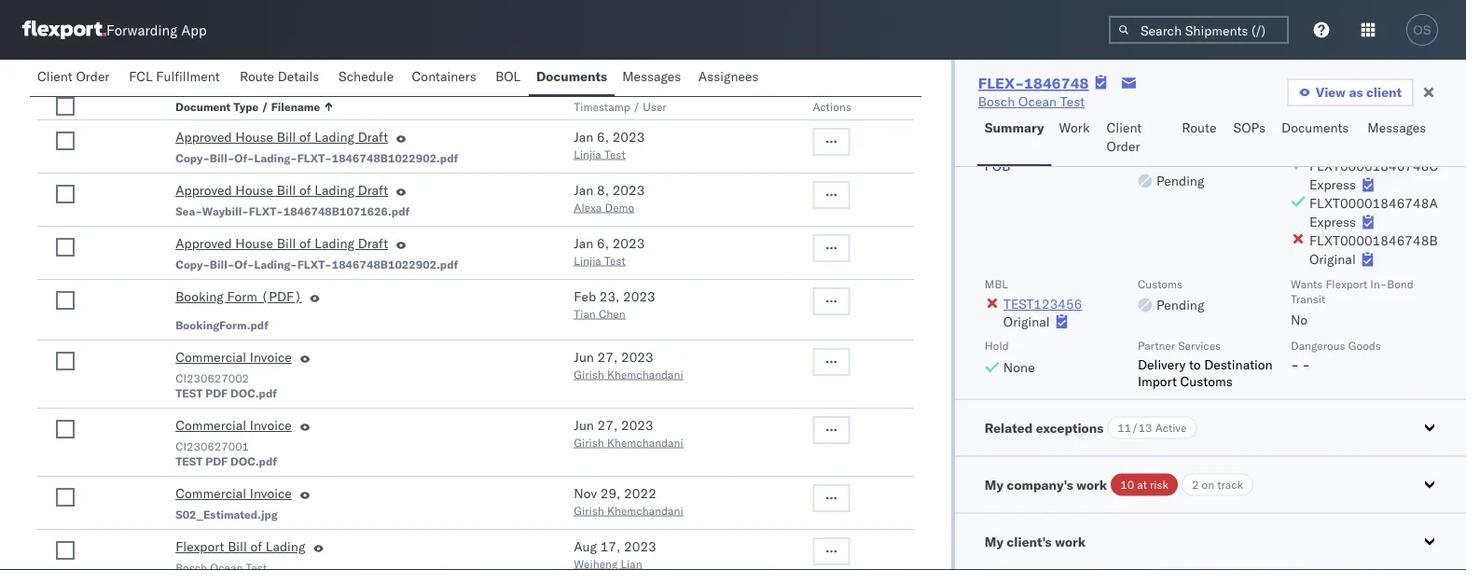 Task type: vqa. For each thing, say whether or not it's contained in the screenshot.
'Browse for a file'
no



Task type: locate. For each thing, give the bounding box(es) containing it.
my client's work
[[985, 533, 1086, 549]]

2 jan from the top
[[574, 182, 594, 198]]

2 commercial from the top
[[176, 417, 246, 433]]

1 copy- from the top
[[176, 151, 210, 165]]

2 copy-bill-of-lading-flxt-1846748b1022902.pdf from the top
[[176, 257, 458, 271]]

approved down document
[[176, 129, 232, 145]]

1 house from the top
[[235, 129, 274, 145]]

0 vertical spatial test
[[176, 386, 203, 400]]

None checkbox
[[56, 132, 75, 150], [56, 185, 75, 203], [56, 291, 75, 310], [56, 352, 75, 370], [56, 420, 75, 439], [56, 541, 75, 560], [56, 132, 75, 150], [56, 185, 75, 203], [56, 291, 75, 310], [56, 352, 75, 370], [56, 420, 75, 439], [56, 541, 75, 560]]

1 vertical spatial girish
[[574, 435, 604, 449]]

6, down timestamp on the left top of page
[[597, 129, 609, 145]]

order right work button
[[1107, 138, 1141, 154]]

bill- up booking form (pdf) at the bottom of page
[[210, 257, 235, 271]]

jan 6, 2023 linjia test for 1st approved house bill of lading draft link from the bottom
[[574, 235, 645, 267]]

test down ci230627001
[[176, 454, 203, 468]]

route details
[[240, 68, 319, 84]]

2 draft from the top
[[358, 182, 388, 198]]

1846748b1022902.pdf for first approved house bill of lading draft link
[[332, 151, 458, 165]]

commercial
[[176, 349, 246, 365], [176, 417, 246, 433], [176, 485, 246, 502]]

to
[[1190, 356, 1201, 372]]

work
[[1077, 476, 1108, 492], [1056, 533, 1086, 549]]

2 vertical spatial approved
[[176, 235, 232, 251]]

type
[[234, 99, 259, 113]]

khemchandani down 'chen'
[[607, 367, 684, 381]]

0 vertical spatial bill-
[[210, 151, 235, 165]]

bond
[[1388, 276, 1414, 290]]

client order button right 'work'
[[1100, 111, 1175, 166]]

commercial up ci230627002
[[176, 349, 246, 365]]

0 vertical spatial 27,
[[598, 349, 618, 365]]

house up waybill-
[[235, 182, 274, 198]]

flxt00001846748c
[[1310, 157, 1439, 174]]

related exceptions
[[985, 419, 1104, 435]]

of up the sea-waybill-flxt-1846748b1071626.pdf
[[300, 182, 311, 198]]

1 vertical spatial linjia
[[574, 253, 602, 267]]

forwarding
[[106, 21, 178, 39]]

draft down 1846748b1071626.pdf
[[358, 235, 388, 251]]

flxt- up the (pdf) on the left bottom
[[297, 257, 332, 271]]

2 vertical spatial house
[[235, 235, 274, 251]]

lading for 1st approved house bill of lading draft link from the bottom
[[315, 235, 355, 251]]

commercial invoice for ci230627001
[[176, 417, 292, 433]]

3 khemchandani from the top
[[607, 503, 684, 517]]

pending up services
[[1157, 296, 1205, 313]]

1 / from the left
[[262, 99, 269, 113]]

2 khemchandani from the top
[[607, 435, 684, 449]]

1 test from the top
[[176, 386, 203, 400]]

commercial invoice for ci230627002
[[176, 349, 292, 365]]

actions
[[813, 99, 852, 113]]

2 bill- from the top
[[210, 257, 235, 271]]

client order for the topmost client order button
[[37, 68, 110, 84]]

bol
[[496, 68, 521, 84]]

0 vertical spatial girish
[[574, 367, 604, 381]]

1 vertical spatial express
[[1310, 213, 1357, 230]]

jan 6, 2023 linjia test down timestamp on the left top of page
[[574, 129, 645, 161]]

lading down document type / filename button
[[315, 129, 355, 145]]

1 vertical spatial doc.pdf
[[230, 454, 277, 468]]

linjia
[[574, 147, 602, 161], [574, 253, 602, 267]]

29,
[[601, 485, 621, 502]]

flexport down s02_estimated.jpg
[[176, 538, 224, 555]]

bosch ocean test
[[979, 93, 1085, 110]]

2 jun 27, 2023 girish khemchandani from the top
[[574, 417, 684, 449]]

2 of- from the top
[[235, 257, 254, 271]]

booking
[[176, 288, 224, 305]]

jan down timestamp on the left top of page
[[574, 129, 594, 145]]

my left client's
[[985, 533, 1004, 549]]

invoice
[[250, 349, 292, 365], [250, 417, 292, 433], [250, 485, 292, 502]]

jun 27, 2023 girish khemchandani for ci230627001
[[574, 417, 684, 449]]

fcl fulfillment button
[[122, 60, 232, 96]]

2 jan 6, 2023 linjia test from the top
[[574, 235, 645, 267]]

girish up the nov
[[574, 435, 604, 449]]

2 vertical spatial flxt-
[[297, 257, 332, 271]]

commercial invoice link
[[176, 348, 292, 370], [176, 416, 292, 439], [176, 484, 292, 507]]

delivery
[[1138, 356, 1186, 372]]

route inside button
[[1183, 119, 1217, 136]]

0 vertical spatial jan 6, 2023 linjia test
[[574, 129, 645, 161]]

jan 6, 2023 linjia test up 23,
[[574, 235, 645, 267]]

0 vertical spatial khemchandani
[[607, 367, 684, 381]]

messages button up user
[[615, 60, 691, 96]]

1 vertical spatial jan
[[574, 182, 594, 198]]

linjia up feb
[[574, 253, 602, 267]]

destination
[[1205, 356, 1273, 372]]

of- down type
[[235, 151, 254, 165]]

jun 27, 2023 girish khemchandani
[[574, 349, 684, 381], [574, 417, 684, 449]]

1 test pdf doc.pdf from the top
[[176, 386, 277, 400]]

copy-bill-of-lading-flxt-1846748b1022902.pdf for 1st approved house bill of lading draft link from the bottom
[[176, 257, 458, 271]]

1 vertical spatial bill-
[[210, 257, 235, 271]]

commercial invoice link up s02_estimated.jpg
[[176, 484, 292, 507]]

2 girish from the top
[[574, 435, 604, 449]]

messages up user
[[623, 68, 681, 84]]

1 horizontal spatial documents
[[1282, 119, 1350, 136]]

3 commercial from the top
[[176, 485, 246, 502]]

1 vertical spatial commercial invoice
[[176, 417, 292, 433]]

work inside my client's work button
[[1056, 533, 1086, 549]]

test123456
[[1004, 295, 1083, 312]]

documents up timestamp on the left top of page
[[536, 68, 608, 84]]

1 lading- from the top
[[254, 151, 297, 165]]

0 horizontal spatial client order button
[[30, 60, 122, 96]]

documents down view
[[1282, 119, 1350, 136]]

pdf down ci230627001
[[206, 454, 228, 468]]

messages for topmost messages button
[[623, 68, 681, 84]]

original down test123456
[[1004, 313, 1050, 329]]

flxt-
[[297, 151, 332, 165], [249, 204, 283, 218], [297, 257, 332, 271]]

messages button down client
[[1361, 111, 1437, 166]]

0 vertical spatial copy-
[[176, 151, 210, 165]]

test down 1846748
[[1061, 93, 1085, 110]]

bosch
[[979, 93, 1016, 110]]

1 copy-bill-of-lading-flxt-1846748b1022902.pdf from the top
[[176, 151, 458, 165]]

1846748b1022902.pdf down 1846748b1071626.pdf
[[332, 257, 458, 271]]

2023 down demo
[[613, 235, 645, 251]]

1 of- from the top
[[235, 151, 254, 165]]

pending down route button
[[1157, 172, 1205, 188]]

test for ci230627001
[[176, 454, 203, 468]]

1 vertical spatial client order
[[1107, 119, 1142, 154]]

test pdf doc.pdf
[[176, 386, 277, 400], [176, 454, 277, 468]]

0 vertical spatial flxt-
[[297, 151, 332, 165]]

1 vertical spatial flxt-
[[249, 204, 283, 218]]

client order button
[[30, 60, 122, 96], [1100, 111, 1175, 166]]

1 vertical spatial approved
[[176, 182, 232, 198]]

0 horizontal spatial order
[[76, 68, 110, 84]]

2023
[[613, 129, 645, 145], [613, 182, 645, 198], [613, 235, 645, 251], [623, 288, 656, 305], [621, 349, 654, 365], [621, 417, 654, 433], [624, 538, 657, 555]]

0 vertical spatial client order
[[37, 68, 110, 84]]

flex-
[[979, 74, 1025, 92]]

my for my client's work
[[985, 533, 1004, 549]]

work
[[1060, 119, 1090, 136]]

2 vertical spatial approved house bill of lading draft
[[176, 235, 388, 251]]

0 horizontal spatial documents button
[[529, 60, 615, 96]]

2023 up demo
[[613, 182, 645, 198]]

containers button
[[404, 60, 488, 96]]

1 horizontal spatial messages
[[1368, 119, 1427, 136]]

27, for ci230627002
[[598, 349, 618, 365]]

test for first approved house bill of lading draft link
[[605, 147, 626, 161]]

1 jun 27, 2023 girish khemchandani from the top
[[574, 349, 684, 381]]

of down the sea-waybill-flxt-1846748b1071626.pdf
[[300, 235, 311, 251]]

10
[[1121, 477, 1135, 491]]

1 vertical spatial messages
[[1368, 119, 1427, 136]]

0 vertical spatial my
[[985, 476, 1004, 492]]

0 horizontal spatial flexport
[[176, 538, 224, 555]]

1 express from the top
[[1310, 176, 1357, 192]]

2 commercial invoice link from the top
[[176, 416, 292, 439]]

1 vertical spatial approved house bill of lading draft
[[176, 182, 388, 198]]

mbl
[[985, 276, 1009, 290]]

app
[[181, 21, 207, 39]]

copy-bill-of-lading-flxt-1846748b1022902.pdf up the (pdf) on the left bottom
[[176, 257, 458, 271]]

1 pending from the top
[[1157, 172, 1205, 188]]

express
[[1310, 176, 1357, 192], [1310, 213, 1357, 230]]

khemchandani up 2022
[[607, 435, 684, 449]]

1 vertical spatial jan 6, 2023 linjia test
[[574, 235, 645, 267]]

0 horizontal spatial messages
[[623, 68, 681, 84]]

0 vertical spatial work
[[1077, 476, 1108, 492]]

0 vertical spatial approved house bill of lading draft link
[[176, 128, 388, 150]]

6, down alexa
[[597, 235, 609, 251]]

fob
[[985, 157, 1011, 174]]

1 commercial invoice from the top
[[176, 349, 292, 365]]

0 vertical spatial invoice
[[250, 349, 292, 365]]

import
[[1138, 372, 1177, 389]]

files
[[101, 56, 127, 72]]

client right 'work'
[[1107, 119, 1142, 136]]

2 my from the top
[[985, 533, 1004, 549]]

bill for second approved house bill of lading draft link from the top
[[277, 182, 296, 198]]

None checkbox
[[56, 97, 75, 116], [56, 238, 75, 257], [56, 488, 75, 507], [56, 97, 75, 116], [56, 238, 75, 257], [56, 488, 75, 507]]

test up 23,
[[605, 253, 626, 267]]

1 vertical spatial messages button
[[1361, 111, 1437, 166]]

1 bill- from the top
[[210, 151, 235, 165]]

invoice for s02_estimated.jpg
[[250, 485, 292, 502]]

waybill-
[[202, 204, 249, 218]]

commercial invoice
[[176, 349, 292, 365], [176, 417, 292, 433], [176, 485, 292, 502]]

1 linjia from the top
[[574, 147, 602, 161]]

1846748b1022902.pdf
[[332, 151, 458, 165], [332, 257, 458, 271]]

2 house from the top
[[235, 182, 274, 198]]

10 at risk
[[1121, 477, 1169, 491]]

1 vertical spatial order
[[1107, 138, 1141, 154]]

2 copy- from the top
[[176, 257, 210, 271]]

0 vertical spatial house
[[235, 129, 274, 145]]

1 jun from the top
[[574, 349, 594, 365]]

invoice for ci230627001
[[250, 417, 292, 433]]

0 vertical spatial 1846748b1022902.pdf
[[332, 151, 458, 165]]

of down s02_estimated.jpg
[[250, 538, 262, 555]]

2 test from the top
[[176, 454, 203, 468]]

2 pdf from the top
[[206, 454, 228, 468]]

1 vertical spatial copy-
[[176, 257, 210, 271]]

draft up 1846748b1071626.pdf
[[358, 182, 388, 198]]

2 27, from the top
[[598, 417, 618, 433]]

jun 27, 2023 girish khemchandani down 'chen'
[[574, 349, 684, 381]]

2 vertical spatial invoice
[[250, 485, 292, 502]]

flexport inside wants flexport in-bond transit no
[[1326, 276, 1368, 290]]

jan down alexa
[[574, 235, 594, 251]]

timestamp / user button
[[570, 95, 776, 114]]

lading for first approved house bill of lading draft link
[[315, 129, 355, 145]]

pdf down ci230627002
[[206, 386, 228, 400]]

2
[[1193, 477, 1200, 491]]

1 vertical spatial of-
[[235, 257, 254, 271]]

khemchandani for ci230627002
[[607, 367, 684, 381]]

flxt- down the filename at the left
[[297, 151, 332, 165]]

0 vertical spatial documents button
[[529, 60, 615, 96]]

0 vertical spatial customs
[[1138, 276, 1183, 290]]

customs inside partner services delivery to destination import customs
[[1181, 372, 1233, 389]]

client order right work button
[[1107, 119, 1142, 154]]

1 vertical spatial test
[[176, 454, 203, 468]]

pending for fob
[[1157, 172, 1205, 188]]

copy- up the booking
[[176, 257, 210, 271]]

1 27, from the top
[[598, 349, 618, 365]]

2 vertical spatial draft
[[358, 235, 388, 251]]

os button
[[1402, 8, 1444, 51]]

0 horizontal spatial documents
[[536, 68, 608, 84]]

route up document type / filename
[[240, 68, 274, 84]]

2 6, from the top
[[597, 235, 609, 251]]

lading down s02_estimated.jpg
[[266, 538, 305, 555]]

commercial invoice up ci230627002
[[176, 349, 292, 365]]

2 / from the left
[[633, 99, 640, 113]]

lading
[[315, 129, 355, 145], [315, 182, 355, 198], [315, 235, 355, 251], [266, 538, 305, 555]]

filename
[[271, 99, 320, 113]]

client order button down flexport. image
[[30, 60, 122, 96]]

1 commercial from the top
[[176, 349, 246, 365]]

3 commercial invoice from the top
[[176, 485, 292, 502]]

commercial invoice link up ci230627002
[[176, 348, 292, 370]]

1 khemchandani from the top
[[607, 367, 684, 381]]

2 test pdf doc.pdf from the top
[[176, 454, 277, 468]]

0 vertical spatial approved house bill of lading draft
[[176, 129, 388, 145]]

summary button
[[978, 111, 1052, 166]]

client down flexport. image
[[37, 68, 73, 84]]

approved house bill of lading draft link up the sea-waybill-flxt-1846748b1071626.pdf
[[176, 181, 388, 203]]

documents button up timestamp on the left top of page
[[529, 60, 615, 96]]

1 vertical spatial my
[[985, 533, 1004, 549]]

1 horizontal spatial original
[[1310, 251, 1357, 267]]

2 vertical spatial girish
[[574, 503, 604, 517]]

27,
[[598, 349, 618, 365], [598, 417, 618, 433]]

1 vertical spatial khemchandani
[[607, 435, 684, 449]]

draft
[[358, 129, 388, 145], [358, 182, 388, 198], [358, 235, 388, 251]]

girish down tian
[[574, 367, 604, 381]]

test
[[1061, 93, 1085, 110], [605, 147, 626, 161], [605, 253, 626, 267]]

0 vertical spatial copy-bill-of-lading-flxt-1846748b1022902.pdf
[[176, 151, 458, 165]]

1 vertical spatial customs
[[1181, 372, 1233, 389]]

doc.pdf down ci230627001
[[230, 454, 277, 468]]

6, for 1st approved house bill of lading draft link from the bottom
[[597, 235, 609, 251]]

work right client's
[[1056, 533, 1086, 549]]

1 pdf from the top
[[206, 386, 228, 400]]

1 vertical spatial client
[[1107, 119, 1142, 136]]

test pdf doc.pdf down ci230627002
[[176, 386, 277, 400]]

view as client button
[[1287, 78, 1415, 106]]

1 doc.pdf from the top
[[230, 386, 277, 400]]

express up 'flxt00001846748b'
[[1310, 213, 1357, 230]]

0 horizontal spatial -
[[1291, 356, 1300, 372]]

girish down the nov
[[574, 503, 604, 517]]

client's
[[1007, 533, 1052, 549]]

jan for 1st approved house bill of lading draft link from the bottom
[[574, 235, 594, 251]]

lading down 1846748b1071626.pdf
[[315, 235, 355, 251]]

1 6, from the top
[[597, 129, 609, 145]]

express up flxt00001846748a
[[1310, 176, 1357, 192]]

1 jan from the top
[[574, 129, 594, 145]]

commercial up ci230627001
[[176, 417, 246, 433]]

2 vertical spatial approved house bill of lading draft link
[[176, 234, 388, 257]]

flxt00001846748a
[[1310, 195, 1439, 211]]

original up wants
[[1310, 251, 1357, 267]]

jun 27, 2023 girish khemchandani for ci230627002
[[574, 349, 684, 381]]

flexport
[[1326, 276, 1368, 290], [176, 538, 224, 555]]

house
[[235, 129, 274, 145], [235, 182, 274, 198], [235, 235, 274, 251]]

1 vertical spatial jun 27, 2023 girish khemchandani
[[574, 417, 684, 449]]

1 horizontal spatial client order
[[1107, 119, 1142, 154]]

1 horizontal spatial route
[[1183, 119, 1217, 136]]

bill down s02_estimated.jpg
[[228, 538, 247, 555]]

0 horizontal spatial messages button
[[615, 60, 691, 96]]

commercial invoice link up ci230627001
[[176, 416, 292, 439]]

2 commercial invoice from the top
[[176, 417, 292, 433]]

related
[[985, 419, 1033, 435]]

route
[[240, 68, 274, 84], [1183, 119, 1217, 136]]

order left ∙
[[76, 68, 110, 84]]

3 commercial invoice link from the top
[[176, 484, 292, 507]]

0 horizontal spatial route
[[240, 68, 274, 84]]

2 jun from the top
[[574, 417, 594, 433]]

hold
[[985, 338, 1009, 352]]

test pdf doc.pdf down ci230627001
[[176, 454, 277, 468]]

jun 27, 2023 girish khemchandani up 2022
[[574, 417, 684, 449]]

copy-
[[176, 151, 210, 165], [176, 257, 210, 271]]

my inside button
[[985, 533, 1004, 549]]

linjia up 8,
[[574, 147, 602, 161]]

2 express from the top
[[1310, 213, 1357, 230]]

of down the filename at the left
[[300, 129, 311, 145]]

nov
[[574, 485, 597, 502]]

fulfillment
[[156, 68, 220, 84]]

0 vertical spatial approved
[[176, 129, 232, 145]]

3 invoice from the top
[[250, 485, 292, 502]]

girish for ci230627002
[[574, 367, 604, 381]]

1 1846748b1022902.pdf from the top
[[332, 151, 458, 165]]

lading inside the flexport bill of lading link
[[266, 538, 305, 555]]

approved down sea-
[[176, 235, 232, 251]]

customs up the partner
[[1138, 276, 1183, 290]]

test pdf doc.pdf for ci230627002
[[176, 386, 277, 400]]

flxt- for first approved house bill of lading draft link
[[297, 151, 332, 165]]

0 vertical spatial documents
[[536, 68, 608, 84]]

/ right type
[[262, 99, 269, 113]]

1 invoice from the top
[[250, 349, 292, 365]]

2 doc.pdf from the top
[[230, 454, 277, 468]]

exceptions
[[1036, 419, 1104, 435]]

route inside button
[[240, 68, 274, 84]]

1 draft from the top
[[358, 129, 388, 145]]

doc.pdf down ci230627002
[[230, 386, 277, 400]]

0 vertical spatial order
[[76, 68, 110, 84]]

1 vertical spatial commercial invoice link
[[176, 416, 292, 439]]

/ left user
[[633, 99, 640, 113]]

1 horizontal spatial -
[[1303, 356, 1311, 372]]

1 vertical spatial pending
[[1157, 296, 1205, 313]]

0 vertical spatial draft
[[358, 129, 388, 145]]

2 vertical spatial commercial invoice link
[[176, 484, 292, 507]]

1 horizontal spatial /
[[633, 99, 640, 113]]

commercial up s02_estimated.jpg
[[176, 485, 246, 502]]

2 vertical spatial test
[[605, 253, 626, 267]]

bill down the filename at the left
[[277, 129, 296, 145]]

1 vertical spatial commercial
[[176, 417, 246, 433]]

8,
[[597, 182, 609, 198]]

my left company's
[[985, 476, 1004, 492]]

bill up the sea-waybill-flxt-1846748b1071626.pdf
[[277, 182, 296, 198]]

2023 right 23,
[[623, 288, 656, 305]]

lading- up the (pdf) on the left bottom
[[254, 257, 297, 271]]

approved house bill of lading draft
[[176, 129, 388, 145], [176, 182, 388, 198], [176, 235, 388, 251]]

2 invoice from the top
[[250, 417, 292, 433]]

approved house bill of lading draft down the filename at the left
[[176, 129, 388, 145]]

1 vertical spatial client order button
[[1100, 111, 1175, 166]]

of inside the flexport bill of lading link
[[250, 538, 262, 555]]

jan for second approved house bill of lading draft link from the top
[[574, 182, 594, 198]]

messages down client
[[1368, 119, 1427, 136]]

6, for first approved house bill of lading draft link
[[597, 129, 609, 145]]

2 approved house bill of lading draft from the top
[[176, 182, 388, 198]]

2 approved house bill of lading draft link from the top
[[176, 181, 388, 203]]

1 girish from the top
[[574, 367, 604, 381]]

approved house bill of lading draft down the sea-waybill-flxt-1846748b1071626.pdf
[[176, 235, 388, 251]]

approved house bill of lading draft link down the sea-waybill-flxt-1846748b1071626.pdf
[[176, 234, 388, 257]]

1 vertical spatial 1846748b1022902.pdf
[[332, 257, 458, 271]]

bill- up waybill-
[[210, 151, 235, 165]]

1 vertical spatial copy-bill-of-lading-flxt-1846748b1022902.pdf
[[176, 257, 458, 271]]

goods
[[1349, 338, 1382, 352]]

1 horizontal spatial order
[[1107, 138, 1141, 154]]

2 linjia from the top
[[574, 253, 602, 267]]

1 vertical spatial jun
[[574, 417, 594, 433]]

house down waybill-
[[235, 235, 274, 251]]

pdf for ci230627001
[[206, 454, 228, 468]]

order
[[76, 68, 110, 84], [1107, 138, 1141, 154]]

bill
[[277, 129, 296, 145], [277, 182, 296, 198], [277, 235, 296, 251], [228, 538, 247, 555]]

test inside bosch ocean test link
[[1061, 93, 1085, 110]]

3 jan from the top
[[574, 235, 594, 251]]

2 1846748b1022902.pdf from the top
[[332, 257, 458, 271]]

summary
[[985, 119, 1045, 136]]

express for flxt00001846748a
[[1310, 213, 1357, 230]]

jan 6, 2023 linjia test for first approved house bill of lading draft link
[[574, 129, 645, 161]]

1 vertical spatial test pdf doc.pdf
[[176, 454, 277, 468]]

commercial for s02_estimated.jpg
[[176, 485, 246, 502]]

1846748b1022902.pdf down document type / filename button
[[332, 151, 458, 165]]

jan inside jan 8, 2023 alexa demo
[[574, 182, 594, 198]]

2 lading- from the top
[[254, 257, 297, 271]]

pdf for ci230627002
[[206, 386, 228, 400]]

0 vertical spatial flexport
[[1326, 276, 1368, 290]]

copy-bill-of-lading-flxt-1846748b1022902.pdf down the filename at the left
[[176, 151, 458, 165]]

1 commercial invoice link from the top
[[176, 348, 292, 370]]

1 jan 6, 2023 linjia test from the top
[[574, 129, 645, 161]]

test down ci230627002
[[176, 386, 203, 400]]

1 vertical spatial documents button
[[1275, 111, 1361, 166]]

work for my company's work
[[1077, 476, 1108, 492]]

test for 1st approved house bill of lading draft link from the bottom
[[605, 253, 626, 267]]

0 horizontal spatial original
[[1004, 313, 1050, 329]]

2 vertical spatial commercial
[[176, 485, 246, 502]]

uploaded files ∙ 19
[[37, 56, 159, 72]]

jun down tian
[[574, 349, 594, 365]]

27, up 29,
[[598, 417, 618, 433]]

route left sops
[[1183, 119, 1217, 136]]

1 vertical spatial approved house bill of lading draft link
[[176, 181, 388, 203]]

1 vertical spatial 27,
[[598, 417, 618, 433]]

2 pending from the top
[[1157, 296, 1205, 313]]

1 vertical spatial test
[[605, 147, 626, 161]]

flexport left in-
[[1326, 276, 1368, 290]]

bill for 1st approved house bill of lading draft link from the bottom
[[277, 235, 296, 251]]

1 horizontal spatial client
[[1107, 119, 1142, 136]]

0 vertical spatial jan
[[574, 129, 594, 145]]

copy- down document
[[176, 151, 210, 165]]

documents button down view
[[1275, 111, 1361, 166]]

1 my from the top
[[985, 476, 1004, 492]]

0 horizontal spatial client
[[37, 68, 73, 84]]

2 vertical spatial commercial invoice
[[176, 485, 292, 502]]

as
[[1350, 84, 1364, 100]]

1 horizontal spatial messages button
[[1361, 111, 1437, 166]]

0 vertical spatial jun 27, 2023 girish khemchandani
[[574, 349, 684, 381]]

3 girish from the top
[[574, 503, 604, 517]]



Task type: describe. For each thing, give the bounding box(es) containing it.
bosch ocean test link
[[979, 92, 1085, 111]]

os
[[1414, 23, 1432, 37]]

3 approved house bill of lading draft link from the top
[[176, 234, 388, 257]]

19
[[143, 56, 159, 72]]

booking form (pdf) link
[[176, 287, 302, 310]]

jan 8, 2023 alexa demo
[[574, 182, 645, 214]]

assignees button
[[691, 60, 770, 96]]

document type / filename button
[[172, 95, 537, 114]]

flex-1846748
[[979, 74, 1089, 92]]

17,
[[601, 538, 621, 555]]

doc.pdf for ci230627002
[[230, 386, 277, 400]]

copy- for 1st approved house bill of lading draft link from the bottom
[[176, 257, 210, 271]]

aug
[[574, 538, 597, 555]]

dangerous goods - -
[[1291, 338, 1382, 372]]

bol button
[[488, 60, 529, 96]]

wants flexport in-bond transit no
[[1291, 276, 1414, 328]]

flxt- for 1st approved house bill of lading draft link from the bottom
[[297, 257, 332, 271]]

assignees
[[699, 68, 759, 84]]

commercial invoice link for s02_estimated.jpg
[[176, 484, 292, 507]]

fcl fulfillment
[[129, 68, 220, 84]]

copy-bill-of-lading-flxt-1846748b1022902.pdf for first approved house bill of lading draft link
[[176, 151, 458, 165]]

user
[[643, 99, 667, 113]]

girish for ci230627001
[[574, 435, 604, 449]]

Search Shipments (/) text field
[[1109, 16, 1290, 44]]

route details button
[[232, 60, 331, 96]]

work button
[[1052, 111, 1100, 166]]

on
[[1202, 477, 1215, 491]]

of- for first approved house bill of lading draft link
[[235, 151, 254, 165]]

1 vertical spatial documents
[[1282, 119, 1350, 136]]

flex-1846748 link
[[979, 74, 1089, 92]]

nov 29, 2022 girish khemchandani
[[574, 485, 684, 517]]

1 approved house bill of lading draft from the top
[[176, 129, 388, 145]]

1 horizontal spatial documents button
[[1275, 111, 1361, 166]]

linjia for 1st approved house bill of lading draft link from the bottom
[[574, 253, 602, 267]]

1 - from the left
[[1291, 356, 1300, 372]]

jan for first approved house bill of lading draft link
[[574, 129, 594, 145]]

dangerous
[[1291, 338, 1346, 352]]

ci230627002
[[176, 371, 249, 385]]

commercial invoice for s02_estimated.jpg
[[176, 485, 292, 502]]

1 approved from the top
[[176, 129, 232, 145]]

document
[[176, 99, 231, 113]]

27, for ci230627001
[[598, 417, 618, 433]]

3 draft from the top
[[358, 235, 388, 251]]

my company's work
[[985, 476, 1108, 492]]

2023 right 17,
[[624, 538, 657, 555]]

details
[[278, 68, 319, 84]]

khemchandani inside nov 29, 2022 girish khemchandani
[[607, 503, 684, 517]]

1846748b1022902.pdf for 1st approved house bill of lading draft link from the bottom
[[332, 257, 458, 271]]

client order for the right client order button
[[1107, 119, 1142, 154]]

company's
[[1007, 476, 1074, 492]]

0 vertical spatial client order button
[[30, 60, 122, 96]]

2023 inside jan 8, 2023 alexa demo
[[613, 182, 645, 198]]

commercial invoice link for ci230627001
[[176, 416, 292, 439]]

client for the right client order button
[[1107, 119, 1142, 136]]

pending for customs
[[1157, 296, 1205, 313]]

timestamp / user
[[574, 99, 667, 113]]

none
[[1004, 358, 1035, 375]]

services
[[1179, 338, 1222, 352]]

1 horizontal spatial client order button
[[1100, 111, 1175, 166]]

khemchandani for ci230627001
[[607, 435, 684, 449]]

s02_estimated.jpg
[[176, 507, 278, 521]]

messages for rightmost messages button
[[1368, 119, 1427, 136]]

client
[[1367, 84, 1402, 100]]

test pdf doc.pdf for ci230627001
[[176, 454, 277, 468]]

commercial for ci230627002
[[176, 349, 246, 365]]

view as client
[[1316, 84, 1402, 100]]

copy- for first approved house bill of lading draft link
[[176, 151, 210, 165]]

containers
[[412, 68, 477, 84]]

jun for ci230627001
[[574, 417, 594, 433]]

tian
[[574, 307, 596, 321]]

3 approved from the top
[[176, 235, 232, 251]]

1 approved house bill of lading draft link from the top
[[176, 128, 388, 150]]

ocean
[[1019, 93, 1057, 110]]

∙
[[131, 56, 139, 72]]

sops button
[[1227, 111, 1275, 166]]

2 - from the left
[[1303, 356, 1311, 372]]

form
[[227, 288, 258, 305]]

route button
[[1175, 111, 1227, 166]]

feb
[[574, 288, 596, 305]]

1 vertical spatial original
[[1004, 313, 1050, 329]]

0 vertical spatial original
[[1310, 251, 1357, 267]]

schedule button
[[331, 60, 404, 96]]

view
[[1316, 84, 1346, 100]]

schedule
[[339, 68, 394, 84]]

lading for second approved house bill of lading draft link from the top
[[315, 182, 355, 198]]

1 vertical spatial flexport
[[176, 538, 224, 555]]

lading- for first approved house bill of lading draft link
[[254, 151, 297, 165]]

jun for ci230627002
[[574, 349, 594, 365]]

2 approved from the top
[[176, 182, 232, 198]]

test for ci230627002
[[176, 386, 203, 400]]

1846748b1071626.pdf
[[283, 204, 410, 218]]

uploaded
[[37, 56, 97, 72]]

no
[[1291, 311, 1308, 328]]

work for my client's work
[[1056, 533, 1086, 549]]

demo
[[605, 200, 635, 214]]

invoice for ci230627002
[[250, 349, 292, 365]]

partner services delivery to destination import customs
[[1138, 338, 1273, 389]]

flxt00001846748b
[[1310, 232, 1439, 248]]

2023 inside 'feb 23, 2023 tian chen'
[[623, 288, 656, 305]]

active
[[1156, 420, 1187, 434]]

11/13 active
[[1118, 420, 1187, 434]]

commercial invoice link for ci230627002
[[176, 348, 292, 370]]

transit
[[1291, 291, 1326, 305]]

flexport. image
[[22, 21, 106, 39]]

bookingform.pdf
[[176, 318, 269, 332]]

wants
[[1291, 276, 1323, 290]]

of- for 1st approved house bill of lading draft link from the bottom
[[235, 257, 254, 271]]

my for my company's work
[[985, 476, 1004, 492]]

sea-
[[176, 204, 202, 218]]

2023 down timestamp / user
[[613, 129, 645, 145]]

booking form (pdf)
[[176, 288, 302, 305]]

sops
[[1234, 119, 1266, 136]]

client for the topmost client order button
[[37, 68, 73, 84]]

2023 up 2022
[[621, 417, 654, 433]]

girish inside nov 29, 2022 girish khemchandani
[[574, 503, 604, 517]]

partner
[[1138, 338, 1176, 352]]

0 vertical spatial messages button
[[615, 60, 691, 96]]

2 on track
[[1193, 477, 1244, 491]]

doc.pdf for ci230627001
[[230, 454, 277, 468]]

risk
[[1151, 477, 1169, 491]]

lading- for 1st approved house bill of lading draft link from the bottom
[[254, 257, 297, 271]]

2022
[[624, 485, 657, 502]]

linjia for first approved house bill of lading draft link
[[574, 147, 602, 161]]

bill for first approved house bill of lading draft link
[[277, 129, 296, 145]]

express for flxt00001846748c
[[1310, 176, 1357, 192]]

route for route details
[[240, 68, 274, 84]]

forwarding app
[[106, 21, 207, 39]]

document type / filename
[[176, 99, 320, 113]]

aug 17, 2023
[[574, 538, 657, 555]]

in-
[[1371, 276, 1388, 290]]

2023 down 'chen'
[[621, 349, 654, 365]]

forwarding app link
[[22, 21, 207, 39]]

route for route
[[1183, 119, 1217, 136]]

sea-waybill-flxt-1846748b1071626.pdf
[[176, 204, 410, 218]]

3 house from the top
[[235, 235, 274, 251]]

3 approved house bill of lading draft from the top
[[176, 235, 388, 251]]

commercial for ci230627001
[[176, 417, 246, 433]]

test123456 button
[[1004, 295, 1083, 312]]



